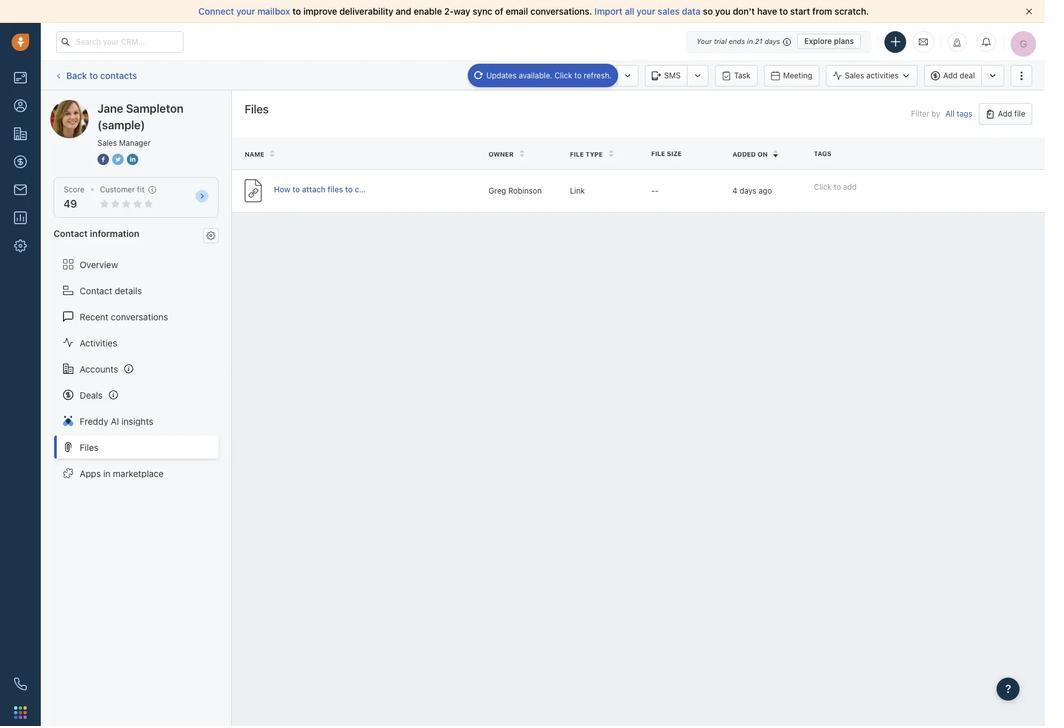 Task type: vqa. For each thing, say whether or not it's contained in the screenshot.
THE <JANESAMPLETON@GMAIL.COM>
no



Task type: locate. For each thing, give the bounding box(es) containing it.
email button
[[527, 65, 572, 86]]

1 horizontal spatial in
[[747, 37, 753, 45]]

how to attach files to contacts? link
[[274, 184, 391, 198]]

contact up recent
[[80, 285, 112, 296]]

score 49
[[64, 185, 85, 210]]

overview
[[80, 259, 118, 270]]

connect your mailbox to improve deliverability and enable 2-way sync of email conversations. import all your sales data so you don't have to start from scratch.
[[199, 6, 869, 17]]

1 horizontal spatial add
[[998, 109, 1013, 119]]

2 file from the left
[[570, 150, 584, 158]]

0 horizontal spatial jane
[[76, 99, 96, 110]]

jane
[[76, 99, 96, 110], [98, 102, 123, 115]]

1 vertical spatial contact
[[80, 285, 112, 296]]

click left the add
[[814, 182, 832, 192]]

facebook circled image
[[98, 153, 109, 166]]

deals
[[80, 390, 103, 401]]

contacts?
[[355, 185, 391, 194]]

ai
[[111, 416, 119, 427]]

(sample) for jane sampleton (sample) sales manager
[[98, 119, 145, 132]]

4
[[733, 186, 738, 196]]

from
[[813, 6, 833, 17]]

data
[[682, 6, 701, 17]]

0 vertical spatial add
[[944, 71, 958, 80]]

jane inside the jane sampleton (sample) sales manager
[[98, 102, 123, 115]]

1 - from the left
[[652, 186, 655, 196]]

contact for contact details
[[80, 285, 112, 296]]

files up name
[[245, 103, 269, 116]]

1 vertical spatial add
[[998, 109, 1013, 119]]

contact
[[54, 228, 88, 239], [80, 285, 112, 296]]

1 vertical spatial files
[[80, 442, 99, 453]]

add left deal
[[944, 71, 958, 80]]

type
[[586, 150, 603, 158]]

0 vertical spatial (sample)
[[144, 99, 181, 110]]

phone image
[[14, 678, 27, 691]]

how to attach files to contacts?
[[274, 185, 391, 194]]

task button
[[715, 65, 758, 86]]

your trial ends in 21 days
[[697, 37, 780, 45]]

manager
[[119, 138, 151, 148]]

0 horizontal spatial click
[[555, 70, 573, 80]]

your
[[237, 6, 255, 17], [637, 6, 656, 17]]

file left type
[[570, 150, 584, 158]]

0 vertical spatial contact
[[54, 228, 88, 239]]

sampleton down contacts
[[98, 99, 142, 110]]

mailbox
[[258, 6, 290, 17]]

add for add file
[[998, 109, 1013, 119]]

0 horizontal spatial your
[[237, 6, 255, 17]]

sms button
[[645, 65, 687, 86]]

4 days ago
[[733, 186, 772, 196]]

1 horizontal spatial jane
[[98, 102, 123, 115]]

twitter circled image
[[112, 153, 124, 166]]

file size
[[652, 150, 682, 158]]

call
[[597, 70, 611, 80]]

1 vertical spatial (sample)
[[98, 119, 145, 132]]

score
[[64, 185, 85, 194]]

(sample)
[[144, 99, 181, 110], [98, 119, 145, 132]]

add inside button
[[944, 71, 958, 80]]

in left 21
[[747, 37, 753, 45]]

files up apps in the bottom left of the page
[[80, 442, 99, 453]]

sampleton
[[98, 99, 142, 110], [126, 102, 184, 115]]

(sample) inside the jane sampleton (sample) sales manager
[[98, 119, 145, 132]]

meeting
[[783, 70, 813, 80]]

days right 4
[[740, 186, 757, 196]]

0 horizontal spatial sales
[[98, 138, 117, 148]]

add left file
[[998, 109, 1013, 119]]

1 vertical spatial in
[[103, 468, 111, 479]]

1 vertical spatial click
[[814, 182, 832, 192]]

1 horizontal spatial files
[[245, 103, 269, 116]]

add
[[944, 71, 958, 80], [998, 109, 1013, 119]]

(sample) down jane sampleton (sample) on the left top
[[98, 119, 145, 132]]

-
[[652, 186, 655, 196], [655, 186, 659, 196]]

2 your from the left
[[637, 6, 656, 17]]

call button
[[578, 65, 617, 86]]

file for file type
[[570, 150, 584, 158]]

call link
[[578, 65, 617, 86]]

days
[[765, 37, 780, 45], [740, 186, 757, 196]]

0 horizontal spatial add
[[944, 71, 958, 80]]

sales up facebook circled icon
[[98, 138, 117, 148]]

in
[[747, 37, 753, 45], [103, 468, 111, 479]]

click right available.
[[555, 70, 573, 80]]

sync
[[473, 6, 493, 17]]

sales
[[845, 71, 865, 80], [98, 138, 117, 148]]

sampleton up manager
[[126, 102, 184, 115]]

sales left activities on the right
[[845, 71, 865, 80]]

jane down contacts
[[98, 102, 123, 115]]

0 vertical spatial in
[[747, 37, 753, 45]]

2 - from the left
[[655, 186, 659, 196]]

linkedin circled image
[[127, 153, 138, 166]]

files
[[245, 103, 269, 116], [80, 442, 99, 453]]

1 horizontal spatial sales
[[845, 71, 865, 80]]

by
[[932, 109, 941, 119]]

ago
[[759, 186, 772, 196]]

and
[[396, 6, 412, 17]]

file left size at the top of the page
[[652, 150, 665, 158]]

your right all
[[637, 6, 656, 17]]

(sample) up manager
[[144, 99, 181, 110]]

1 horizontal spatial file
[[652, 150, 665, 158]]

days right 21
[[765, 37, 780, 45]]

your left the mailbox
[[237, 6, 255, 17]]

all tags link
[[946, 109, 973, 119]]

back to contacts
[[66, 70, 137, 81]]

file type
[[570, 150, 603, 158]]

customer
[[100, 185, 135, 194]]

email
[[506, 6, 528, 17]]

0 vertical spatial click
[[555, 70, 573, 80]]

contact down 49
[[54, 228, 88, 239]]

1 horizontal spatial click
[[814, 182, 832, 192]]

connect your mailbox link
[[199, 6, 293, 17]]

0 horizontal spatial file
[[570, 150, 584, 158]]

files
[[328, 185, 343, 194]]

contact information
[[54, 228, 139, 239]]

sampleton inside the jane sampleton (sample) sales manager
[[126, 102, 184, 115]]

send email image
[[919, 36, 928, 47]]

to left start
[[780, 6, 788, 17]]

in right apps in the bottom left of the page
[[103, 468, 111, 479]]

1 vertical spatial days
[[740, 186, 757, 196]]

to
[[293, 6, 301, 17], [780, 6, 788, 17], [89, 70, 98, 81], [575, 70, 582, 80], [834, 182, 841, 192], [293, 185, 300, 194], [345, 185, 353, 194]]

owner
[[489, 150, 514, 158]]

0 vertical spatial sales
[[845, 71, 865, 80]]

1 vertical spatial sales
[[98, 138, 117, 148]]

49
[[64, 198, 77, 210]]

1 horizontal spatial your
[[637, 6, 656, 17]]

jane down back
[[76, 99, 96, 110]]

sales inside the jane sampleton (sample) sales manager
[[98, 138, 117, 148]]

on
[[758, 150, 768, 158]]

0 vertical spatial days
[[765, 37, 780, 45]]

1 file from the left
[[652, 150, 665, 158]]

details
[[115, 285, 142, 296]]

all
[[625, 6, 635, 17]]

click
[[555, 70, 573, 80], [814, 182, 832, 192]]

accounts
[[80, 364, 118, 375]]

add inside button
[[998, 109, 1013, 119]]



Task type: describe. For each thing, give the bounding box(es) containing it.
so
[[703, 6, 713, 17]]

greg robinson
[[489, 186, 542, 196]]

link
[[570, 186, 585, 196]]

size
[[667, 150, 682, 158]]

0 horizontal spatial in
[[103, 468, 111, 479]]

email
[[546, 70, 565, 80]]

sampleton for jane sampleton (sample)
[[98, 99, 142, 110]]

to right the mailbox
[[293, 6, 301, 17]]

customer fit
[[100, 185, 145, 194]]

add
[[844, 182, 857, 192]]

your
[[697, 37, 712, 45]]

to right back
[[89, 70, 98, 81]]

add for add deal
[[944, 71, 958, 80]]

have
[[758, 6, 778, 17]]

plans
[[834, 36, 854, 46]]

jane sampleton (sample)
[[76, 99, 181, 110]]

attach
[[302, 185, 326, 194]]

added on
[[733, 150, 768, 158]]

21
[[755, 37, 763, 45]]

how
[[274, 185, 291, 194]]

sms
[[665, 70, 681, 80]]

file
[[1015, 109, 1026, 119]]

click to add
[[814, 182, 857, 192]]

you
[[716, 6, 731, 17]]

to left refresh.
[[575, 70, 582, 80]]

explore plans link
[[798, 34, 861, 49]]

deliverability
[[340, 6, 394, 17]]

to left the add
[[834, 182, 841, 192]]

deal
[[960, 71, 975, 80]]

import all your sales data link
[[595, 6, 703, 17]]

to right "files"
[[345, 185, 353, 194]]

freddy ai insights
[[80, 416, 153, 427]]

0 horizontal spatial days
[[740, 186, 757, 196]]

fit
[[137, 185, 145, 194]]

recent
[[80, 311, 108, 322]]

phone element
[[8, 672, 33, 697]]

sales
[[658, 6, 680, 17]]

enable
[[414, 6, 442, 17]]

activities
[[80, 338, 117, 348]]

tags
[[957, 109, 973, 119]]

ends
[[729, 37, 745, 45]]

trial
[[714, 37, 727, 45]]

task
[[735, 70, 751, 80]]

close image
[[1026, 8, 1033, 15]]

explore plans
[[805, 36, 854, 46]]

--
[[652, 186, 659, 196]]

recent conversations
[[80, 311, 168, 322]]

add deal
[[944, 71, 975, 80]]

back
[[66, 70, 87, 81]]

what's new image
[[953, 38, 962, 47]]

connect
[[199, 6, 234, 17]]

robinson
[[509, 186, 542, 196]]

explore
[[805, 36, 832, 46]]

add file
[[998, 109, 1026, 119]]

scratch.
[[835, 6, 869, 17]]

add file button
[[979, 103, 1033, 125]]

freshworks switcher image
[[14, 707, 27, 720]]

information
[[90, 228, 139, 239]]

49 button
[[64, 198, 77, 210]]

of
[[495, 6, 504, 17]]

1 your from the left
[[237, 6, 255, 17]]

jane for jane sampleton (sample)
[[76, 99, 96, 110]]

0 horizontal spatial files
[[80, 442, 99, 453]]

improve
[[303, 6, 337, 17]]

greg
[[489, 186, 506, 196]]

filter by all tags
[[912, 109, 973, 119]]

updates available. click to refresh.
[[487, 70, 612, 80]]

apps
[[80, 468, 101, 479]]

back to contacts link
[[54, 66, 138, 86]]

added
[[733, 150, 756, 158]]

name
[[245, 150, 264, 158]]

way
[[454, 6, 471, 17]]

import
[[595, 6, 623, 17]]

available.
[[519, 70, 553, 80]]

activities
[[867, 71, 899, 80]]

all
[[946, 109, 955, 119]]

jane sampleton (sample) sales manager
[[98, 102, 184, 148]]

(sample) for jane sampleton (sample)
[[144, 99, 181, 110]]

updates available. click to refresh. link
[[468, 63, 618, 87]]

contact for contact information
[[54, 228, 88, 239]]

0 vertical spatial files
[[245, 103, 269, 116]]

mng settings image
[[207, 231, 215, 240]]

updates
[[487, 70, 517, 80]]

freddy
[[80, 416, 108, 427]]

jane for jane sampleton (sample) sales manager
[[98, 102, 123, 115]]

apps in marketplace
[[80, 468, 164, 479]]

sampleton for jane sampleton (sample) sales manager
[[126, 102, 184, 115]]

file for file size
[[652, 150, 665, 158]]

1 horizontal spatial days
[[765, 37, 780, 45]]

conversations.
[[531, 6, 592, 17]]

sales activities
[[845, 71, 899, 80]]

marketplace
[[113, 468, 164, 479]]

filter
[[912, 109, 930, 119]]

2-
[[444, 6, 454, 17]]

Search your CRM... text field
[[56, 31, 184, 53]]

start
[[791, 6, 811, 17]]

refresh.
[[584, 70, 612, 80]]

tags
[[814, 150, 832, 158]]

to right how
[[293, 185, 300, 194]]



